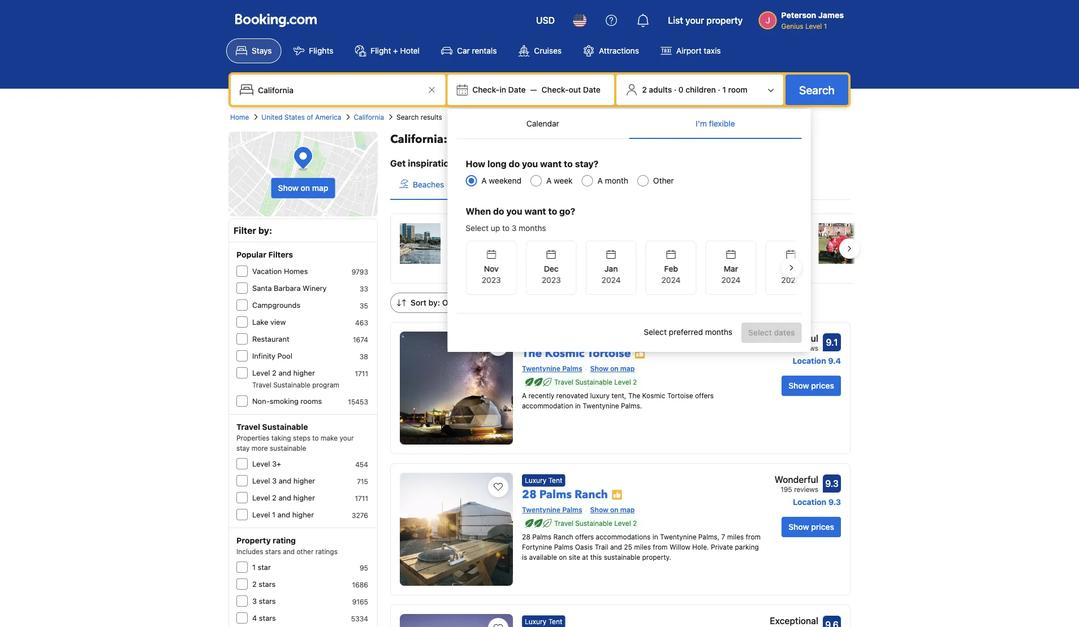 Task type: describe. For each thing, give the bounding box(es) containing it.
santa
[[252, 284, 272, 293]]

when do you want to go?
[[466, 206, 575, 217]]

sort
[[411, 298, 426, 308]]

tab list containing calendar
[[457, 109, 802, 140]]

1 inside peterson james genius level 1
[[824, 22, 827, 30]]

location for the kosmic tortoise
[[793, 357, 826, 366]]

715
[[357, 478, 368, 486]]

santa barbara winery
[[252, 284, 327, 293]]

1 left star
[[252, 564, 256, 572]]

95
[[360, 564, 368, 572]]

show prices for the kosmic tortoise
[[788, 381, 834, 391]]

wonderful for the kosmic tortoise
[[775, 333, 818, 344]]

nature for relax in nature
[[506, 180, 530, 189]]

1 inside button
[[722, 85, 726, 94]]

up
[[491, 224, 500, 233]]

twentynine inside "28 palms ranch offers accommodations in twentynine palms, 7 miles from fortynine palms oasis trail and 25 miles from willow hole. private parking is available on site at this sustainable property."
[[660, 534, 696, 541]]

travel inside "travel sustainable properties taking steps to make your stay more sustainable"
[[236, 423, 260, 432]]

ratings
[[315, 548, 338, 556]]

includes
[[236, 548, 263, 556]]

car
[[457, 46, 470, 55]]

feb 2024
[[661, 264, 680, 285]]

0 horizontal spatial the
[[522, 346, 542, 361]]

level up tent,
[[614, 379, 631, 387]]

tortoise inside the a recently renovated luxury tent, the kosmic tortoise offers accommodation in twentynine palms.
[[667, 392, 693, 400]]

92
[[784, 344, 792, 352]]

and down 3+
[[279, 477, 291, 486]]

2 vertical spatial 3
[[252, 597, 257, 606]]

your inside "travel sustainable properties taking steps to make your stay more sustainable"
[[340, 434, 354, 442]]

level 3+
[[252, 460, 281, 469]]

0 vertical spatial kosmic
[[545, 346, 585, 361]]

2 level 2 and higher from the top
[[252, 494, 315, 502]]

0 vertical spatial from
[[746, 534, 761, 541]]

filter by:
[[234, 225, 272, 236]]

wonderful 195 reviews
[[775, 475, 818, 494]]

level up level 1 and higher
[[252, 494, 270, 502]]

this property is part of our preferred partner program. it's committed to providing excellent service and good value. it'll pay us a higher commission if you make a booking. image for the kosmic tortoise
[[634, 348, 646, 360]]

children
[[686, 85, 716, 94]]

twentynine inside the a recently renovated luxury tent, the kosmic tortoise offers accommodation in twentynine palms.
[[583, 402, 619, 410]]

dec 2023
[[541, 264, 561, 285]]

rooms
[[301, 397, 322, 406]]

and up travel sustainable program at the bottom of page
[[278, 369, 291, 377]]

0 vertical spatial you
[[522, 159, 538, 169]]

property
[[236, 536, 271, 546]]

san
[[450, 225, 466, 236]]

trail
[[595, 544, 608, 552]]

select dates
[[748, 328, 795, 338]]

ranch inside luxury tent 28 palms ranch
[[575, 487, 608, 503]]

1 vertical spatial 3
[[272, 477, 277, 486]]

luxury for luxury tent
[[525, 618, 546, 626]]

level 1 and higher
[[252, 511, 314, 519]]

to up week
[[564, 159, 573, 169]]

search for search results
[[397, 113, 419, 121]]

airport
[[676, 46, 702, 55]]

2 up palms. on the bottom of the page
[[633, 379, 637, 387]]

sustainable inside "travel sustainable properties taking steps to make your stay more sustainable"
[[262, 423, 308, 432]]

0 vertical spatial months
[[519, 224, 546, 233]]

go?
[[559, 206, 575, 217]]

view
[[270, 318, 286, 327]]

2 horizontal spatial 3
[[512, 224, 517, 233]]

james
[[818, 10, 844, 20]]

palms inside luxury tent 28 palms ranch
[[539, 487, 572, 503]]

show for 28 palms ranch show prices 'dropdown button'
[[788, 523, 809, 532]]

level up accommodations
[[614, 520, 631, 528]]

reviews for the kosmic tortoise
[[794, 344, 818, 352]]

great outdoors
[[627, 180, 682, 189]]

to right up
[[502, 224, 510, 233]]

2 · from the left
[[718, 85, 720, 94]]

sustainable inside "travel sustainable properties taking steps to make your stay more sustainable"
[[270, 445, 306, 452]]

and down level 3 and higher at the left bottom of the page
[[278, 494, 291, 502]]

diego
[[468, 225, 494, 236]]

38
[[360, 353, 368, 361]]

hotel
[[400, 46, 420, 55]]

28 inside luxury tent 28 palms ranch
[[522, 487, 537, 503]]

offers inside "28 palms ranch offers accommodations in twentynine palms, 7 miles from fortynine palms oasis trail and 25 miles from willow hole. private parking is available on site at this sustainable property."
[[575, 534, 594, 541]]

attractions
[[599, 46, 639, 55]]

wonderful element for 28 palms ranch
[[775, 473, 818, 487]]

1 vertical spatial from
[[653, 544, 668, 552]]

nov
[[484, 264, 498, 274]]

peterson james genius level 1
[[781, 10, 844, 30]]

travel sustainable level 2 for 28 palms ranch
[[554, 520, 637, 528]]

twentynine down luxury tent 28 palms ranch
[[522, 506, 560, 514]]

2 up level 1 and higher
[[272, 494, 276, 502]]

states
[[284, 113, 305, 121]]

1 check- from the left
[[472, 85, 499, 94]]

adults
[[649, 85, 672, 94]]

1 1711 from the top
[[355, 370, 368, 378]]

higher down level 3 and higher at the left bottom of the page
[[293, 494, 315, 502]]

1 vertical spatial 9.3
[[828, 498, 841, 507]]

twentynine palms for the kosmic tortoise
[[522, 365, 582, 373]]

the kosmic tortoise image
[[400, 332, 513, 445]]

san diego beaches • family-friendly • boating
[[450, 225, 579, 247]]

california: 20,933 properties found
[[390, 132, 585, 147]]

1686
[[352, 581, 368, 589]]

2 down 1 star
[[252, 581, 257, 589]]

peterson
[[781, 10, 816, 20]]

offers inside the a recently renovated luxury tent, the kosmic tortoise offers accommodation in twentynine palms.
[[695, 392, 714, 400]]

long
[[487, 159, 507, 169]]

this property is part of our preferred partner program. it's committed to providing excellent service and good value. it'll pay us a higher commission if you make a booking. image for 28 palms ranch
[[611, 490, 623, 501]]

region containing nov 2023
[[457, 236, 816, 300]]

cruises
[[534, 46, 562, 55]]

1 • from the left
[[483, 238, 487, 247]]

results
[[421, 113, 442, 121]]

5334
[[351, 615, 368, 623]]

car rentals link
[[432, 38, 506, 63]]

tent for luxury tent
[[548, 618, 562, 626]]

beaches button
[[390, 170, 453, 200]]

location 9.3
[[793, 498, 841, 507]]

2 • from the left
[[545, 238, 549, 247]]

travel down luxury tent 28 palms ranch
[[554, 520, 573, 528]]

1 vertical spatial do
[[493, 206, 504, 217]]

flexible
[[709, 119, 735, 128]]

search for search
[[799, 83, 835, 96]]

hole.
[[692, 544, 709, 552]]

1 vertical spatial your
[[471, 158, 491, 169]]

2 date from the left
[[583, 85, 601, 94]]

2024 for mar
[[721, 276, 740, 285]]

california link
[[354, 112, 384, 122]]

property
[[706, 15, 743, 26]]

195
[[781, 486, 792, 494]]

palms,
[[698, 534, 719, 541]]

stars for 4 stars
[[259, 614, 276, 623]]

private
[[711, 544, 733, 552]]

0 vertical spatial do
[[509, 159, 520, 169]]

a week
[[546, 176, 573, 185]]

luxury tent link
[[522, 615, 756, 628]]

sort by: our top picks
[[411, 298, 494, 308]]

33
[[360, 285, 368, 293]]

luxury tent 28 palms ranch
[[522, 477, 608, 503]]

1 vertical spatial want
[[524, 206, 546, 217]]

top
[[458, 298, 472, 308]]

exceptional link
[[765, 610, 841, 628]]

stars for 3 stars
[[259, 597, 276, 606]]

2 check- from the left
[[542, 85, 569, 94]]

2023 for nov
[[481, 276, 501, 285]]

4 • from the left
[[752, 238, 756, 247]]

1 date from the left
[[508, 85, 526, 94]]

usd button
[[529, 7, 562, 34]]

show on map for 28 palms ranch
[[590, 506, 635, 514]]

the kosmic tortoise link
[[522, 332, 761, 361]]

0 horizontal spatial tortoise
[[587, 346, 631, 361]]

1 vertical spatial months
[[705, 328, 732, 337]]

1 up rating
[[272, 511, 275, 519]]

select for select preferred months
[[644, 328, 667, 337]]

properties
[[236, 434, 269, 442]]

search button
[[786, 75, 848, 105]]

flight + hotel
[[371, 46, 420, 55]]

this
[[590, 554, 602, 562]]

stays
[[252, 46, 272, 55]]

show for show on map button
[[278, 184, 299, 193]]

prices for 28 palms ranch
[[811, 523, 834, 532]]

a for a weekend
[[481, 176, 487, 185]]

2023 for dec
[[541, 276, 561, 285]]

relax for relax in nature • beaches • family- friendly
[[657, 238, 677, 247]]

tent for luxury tent 28 palms ranch
[[548, 477, 562, 485]]

a for a week
[[546, 176, 552, 185]]

3+
[[272, 460, 281, 469]]

relax for relax in nature
[[476, 180, 495, 189]]

other
[[297, 548, 314, 556]]

35
[[360, 302, 368, 310]]

relax in nature button
[[453, 170, 539, 200]]

monterey image
[[607, 223, 648, 264]]

higher up rating
[[292, 511, 314, 519]]

Where are you going? field
[[253, 80, 425, 100]]

28 palms ranch image
[[400, 473, 513, 586]]

1 level 2 and higher from the top
[[252, 369, 315, 377]]

search results
[[397, 113, 442, 121]]

restaurant
[[252, 335, 289, 344]]

twentynine up 'recently'
[[522, 365, 560, 373]]

0 vertical spatial properties
[[493, 132, 550, 147]]

winery
[[303, 284, 327, 293]]

2 stars
[[252, 581, 276, 589]]

and inside "28 palms ranch offers accommodations in twentynine palms, 7 miles from fortynine palms oasis trail and 25 miles from willow hole. private parking is available on site at this sustainable property."
[[610, 544, 622, 552]]

cruises link
[[509, 38, 571, 63]]

select for select up to 3 months
[[466, 224, 489, 233]]

beaches inside the san diego beaches • family-friendly • boating
[[450, 238, 481, 247]]

2 up accommodations
[[633, 520, 637, 528]]

i'm flexible button
[[629, 109, 802, 139]]

this property is part of our preferred partner program. it's committed to providing excellent service and good value. it'll pay us a higher commission if you make a booking. image for 28 palms ranch
[[611, 490, 623, 501]]

san diego image
[[400, 223, 441, 264]]

travel sustainable properties taking steps to make your stay more sustainable
[[236, 423, 354, 452]]

in for check-in date — check-out date
[[499, 85, 506, 94]]

infinity pool
[[252, 352, 292, 361]]

travel sustainable program
[[252, 381, 339, 389]]

list your property
[[668, 15, 743, 26]]

kosmic inside the a recently renovated luxury tent, the kosmic tortoise offers accommodation in twentynine palms.
[[642, 392, 665, 400]]

other
[[653, 176, 674, 185]]

outdoors
[[649, 180, 682, 189]]

level down infinity
[[252, 369, 270, 377]]

your inside "link"
[[685, 15, 704, 26]]

sustainable inside "28 palms ranch offers accommodations in twentynine palms, 7 miles from fortynine palms oasis trail and 25 miles from willow hole. private parking is available on site at this sustainable property."
[[604, 554, 640, 562]]

this property is part of our preferred partner program. it's committed to providing excellent service and good value. it'll pay us a higher commission if you make a booking. image for the kosmic tortoise
[[634, 348, 646, 360]]

boating
[[551, 238, 579, 247]]

map for the kosmic tortoise
[[620, 365, 635, 373]]

2 down infinity pool
[[272, 369, 276, 377]]

wonderful element for the kosmic tortoise
[[775, 332, 818, 346]]

in for relax in nature • beaches • family- friendly
[[679, 238, 685, 247]]



Task type: locate. For each thing, give the bounding box(es) containing it.
taking
[[271, 434, 291, 442]]

463
[[355, 319, 368, 327]]

friendly inside the san diego beaches • family-friendly • boating
[[515, 238, 543, 247]]

search inside button
[[799, 83, 835, 96]]

this property is part of our preferred partner program. it's committed to providing excellent service and good value. it'll pay us a higher commission if you make a booking. image up accommodations
[[611, 490, 623, 501]]

location for 28 palms ranch
[[793, 498, 826, 507]]

2 show prices button from the top
[[782, 517, 841, 538]]

airport taxis link
[[651, 38, 730, 63]]

0 vertical spatial search
[[799, 83, 835, 96]]

0 vertical spatial reviews
[[794, 344, 818, 352]]

1 28 from the top
[[522, 487, 537, 503]]

family- down the select up to 3 months
[[489, 238, 515, 247]]

in inside the a recently renovated luxury tent, the kosmic tortoise offers accommodation in twentynine palms.
[[575, 402, 581, 410]]

travel sustainable level 2 up luxury
[[554, 379, 637, 387]]

2 wonderful element from the top
[[775, 473, 818, 487]]

by: right filter
[[258, 225, 272, 236]]

flights link
[[284, 38, 343, 63]]

0 vertical spatial show on map
[[278, 184, 328, 193]]

want
[[540, 159, 562, 169], [524, 206, 546, 217]]

stars right 4
[[259, 614, 276, 623]]

stars down star
[[259, 581, 276, 589]]

1 horizontal spatial from
[[746, 534, 761, 541]]

show prices button for 28 palms ranch
[[782, 517, 841, 538]]

nature down trip
[[506, 180, 530, 189]]

1 vertical spatial 28
[[522, 534, 530, 541]]

travel sustainable level 2 for the kosmic tortoise
[[554, 379, 637, 387]]

to left 'go?'
[[548, 206, 557, 217]]

and up rating
[[277, 511, 290, 519]]

next
[[493, 158, 513, 169]]

9.3 down scored 9.3 element
[[828, 498, 841, 507]]

scored 9.6 element
[[823, 616, 841, 628]]

show for show prices 'dropdown button' related to the kosmic tortoise
[[788, 381, 809, 391]]

friendly inside relax in nature • beaches • family- friendly
[[657, 249, 684, 258]]

0 vertical spatial show prices
[[788, 381, 834, 391]]

properties for 81 properties
[[666, 265, 699, 273]]

1 vertical spatial show on map
[[590, 365, 635, 373]]

relax in nature
[[476, 180, 530, 189]]

and down rating
[[283, 548, 295, 556]]

map for 28 palms ranch
[[620, 506, 635, 514]]

at
[[582, 554, 588, 562]]

0 vertical spatial relax
[[476, 180, 495, 189]]

a for a month
[[598, 176, 603, 185]]

3 2024 from the left
[[721, 276, 740, 285]]

show prices down location 9.3
[[788, 523, 834, 532]]

level 2 and higher down level 3 and higher at the left bottom of the page
[[252, 494, 315, 502]]

0 horizontal spatial select
[[466, 224, 489, 233]]

family- inside the san diego beaches • family-friendly • boating
[[489, 238, 515, 247]]

travel sustainable level 2 up trail
[[554, 520, 637, 528]]

nature inside relax in nature • beaches • family- friendly
[[687, 238, 711, 247]]

0 horizontal spatial relax
[[476, 180, 495, 189]]

0 horizontal spatial by:
[[258, 225, 272, 236]]

1 vertical spatial friendly
[[657, 249, 684, 258]]

1 horizontal spatial months
[[705, 328, 732, 337]]

higher
[[293, 369, 315, 377], [293, 477, 315, 486], [293, 494, 315, 502], [292, 511, 314, 519]]

1 vertical spatial twentynine palms
[[522, 506, 582, 514]]

in inside relax in nature • beaches • family- friendly
[[679, 238, 685, 247]]

in inside "28 palms ranch offers accommodations in twentynine palms, 7 miles from fortynine palms oasis trail and 25 miles from willow hole. private parking is available on site at this sustainable property."
[[652, 534, 658, 541]]

1 horizontal spatial miles
[[727, 534, 744, 541]]

1 luxury from the top
[[525, 477, 546, 485]]

1 horizontal spatial friendly
[[657, 249, 684, 258]]

1 vertical spatial prices
[[811, 523, 834, 532]]

0 vertical spatial tortoise
[[587, 346, 631, 361]]

check- right —
[[542, 85, 569, 94]]

1 horizontal spatial sustainable
[[604, 554, 640, 562]]

0 vertical spatial want
[[540, 159, 562, 169]]

· right children at the top right
[[718, 85, 720, 94]]

tab list containing beaches
[[390, 170, 851, 201]]

select down when
[[466, 224, 489, 233]]

20,933
[[450, 132, 490, 147]]

1 horizontal spatial your
[[471, 158, 491, 169]]

reviews up location 9.4
[[794, 344, 818, 352]]

date
[[508, 85, 526, 94], [583, 85, 601, 94]]

0 vertical spatial your
[[685, 15, 704, 26]]

luxury for luxury tent 28 palms ranch
[[525, 477, 546, 485]]

9793
[[352, 268, 368, 276]]

do right long in the left top of the page
[[509, 159, 520, 169]]

0 vertical spatial 28
[[522, 487, 537, 503]]

2024 for feb
[[661, 276, 680, 285]]

0 vertical spatial friendly
[[515, 238, 543, 247]]

0 vertical spatial sustainable
[[270, 445, 306, 452]]

0 horizontal spatial 3
[[252, 597, 257, 606]]

flight + hotel link
[[345, 38, 429, 63]]

travel up non-
[[252, 381, 271, 389]]

0 vertical spatial travel sustainable level 2
[[554, 379, 637, 387]]

2 wonderful from the top
[[775, 475, 818, 486]]

properties up nov
[[468, 254, 500, 262]]

prices down location 9.3
[[811, 523, 834, 532]]

location down the wonderful 195 reviews
[[793, 498, 826, 507]]

reviews inside the wonderful 195 reviews
[[794, 486, 818, 494]]

lake
[[252, 318, 268, 327]]

1 show prices from the top
[[788, 381, 834, 391]]

kosmic right tent,
[[642, 392, 665, 400]]

0 vertical spatial wonderful element
[[775, 332, 818, 346]]

a left 'recently'
[[522, 392, 527, 400]]

sustainable up the non-smoking rooms
[[273, 381, 310, 389]]

1 horizontal spatial search
[[799, 83, 835, 96]]

select preferred months
[[644, 328, 732, 337]]

tab list
[[457, 109, 802, 140], [390, 170, 851, 201]]

a left month at the top right of the page
[[598, 176, 603, 185]]

2 adults · 0 children · 1 room button
[[621, 79, 779, 101]]

0 horizontal spatial miles
[[634, 544, 651, 552]]

0 horizontal spatial sustainable
[[270, 445, 306, 452]]

to inside "travel sustainable properties taking steps to make your stay more sustainable"
[[312, 434, 319, 442]]

1 horizontal spatial date
[[583, 85, 601, 94]]

stars down rating
[[265, 548, 281, 556]]

1 horizontal spatial check-
[[542, 85, 569, 94]]

2024 for apr
[[781, 276, 800, 285]]

luxury tent
[[525, 618, 562, 626]]

select left the preferred
[[644, 328, 667, 337]]

1 wonderful element from the top
[[775, 332, 818, 346]]

0 vertical spatial prices
[[811, 381, 834, 391]]

1 wonderful from the top
[[775, 333, 818, 344]]

2 2024 from the left
[[661, 276, 680, 285]]

0 vertical spatial show prices button
[[782, 376, 841, 396]]

week
[[554, 176, 573, 185]]

show inside button
[[278, 184, 299, 193]]

relax
[[476, 180, 495, 189], [657, 238, 677, 247]]

and inside the property rating includes stars and other ratings
[[283, 548, 295, 556]]

1 twentynine palms from the top
[[522, 365, 582, 373]]

beaches up mar
[[719, 238, 750, 247]]

0 vertical spatial map
[[312, 184, 328, 193]]

relax inside button
[[476, 180, 495, 189]]

sustainable up taking
[[262, 423, 308, 432]]

1 horizontal spatial tortoise
[[667, 392, 693, 400]]

relax up the feb
[[657, 238, 677, 247]]

1403 properties
[[450, 254, 500, 262]]

0 horizontal spatial from
[[653, 544, 668, 552]]

1 vertical spatial search
[[397, 113, 419, 121]]

higher up level 1 and higher
[[293, 477, 315, 486]]

1 vertical spatial properties
[[468, 254, 500, 262]]

0 vertical spatial 9.3
[[825, 479, 839, 489]]

1 vertical spatial sustainable
[[604, 554, 640, 562]]

show prices
[[788, 381, 834, 391], [788, 523, 834, 532]]

1 vertical spatial show prices button
[[782, 517, 841, 538]]

check-in date — check-out date
[[472, 85, 601, 94]]

location down wonderful 92 reviews
[[793, 357, 826, 366]]

by: inside main content
[[429, 298, 440, 308]]

0 horizontal spatial months
[[519, 224, 546, 233]]

1 reviews from the top
[[794, 344, 818, 352]]

on inside "28 palms ranch offers accommodations in twentynine palms, 7 miles from fortynine palms oasis trail and 25 miles from willow hole. private parking is available on site at this sustainable property."
[[559, 554, 567, 562]]

out
[[569, 85, 581, 94]]

oasis
[[575, 544, 593, 552]]

our
[[442, 298, 456, 308]]

level 3 and higher
[[252, 477, 315, 486]]

level inside peterson james genius level 1
[[805, 22, 822, 30]]

level up property
[[252, 511, 270, 519]]

genius
[[781, 22, 803, 30]]

show prices button down location 9.4
[[782, 376, 841, 396]]

romantic
[[561, 180, 595, 189]]

0 horizontal spatial 2023
[[481, 276, 501, 285]]

on inside button
[[301, 184, 310, 193]]

2 tent from the top
[[548, 618, 562, 626]]

0 horizontal spatial nature
[[506, 180, 530, 189]]

28 palms ranch offers accommodations in twentynine palms, 7 miles from fortynine palms oasis trail and 25 miles from willow hole. private parking is available on site at this sustainable property.
[[522, 534, 761, 562]]

2024 for jan
[[601, 276, 620, 285]]

81
[[657, 265, 664, 273]]

level left 3+
[[252, 460, 270, 469]]

palms.
[[621, 402, 642, 410]]

from up property.
[[653, 544, 668, 552]]

sustainable down 25
[[604, 554, 640, 562]]

feb
[[664, 264, 678, 274]]

1 horizontal spatial nature
[[687, 238, 711, 247]]

1711 down 38 at the bottom of page
[[355, 370, 368, 378]]

this property is part of our preferred partner program. it's committed to providing excellent service and good value. it'll pay us a higher commission if you make a booking. image up the a recently renovated luxury tent, the kosmic tortoise offers accommodation in twentynine palms.
[[634, 348, 646, 360]]

0 horizontal spatial your
[[340, 434, 354, 442]]

star
[[258, 564, 271, 572]]

luxury
[[525, 477, 546, 485], [525, 618, 546, 626]]

ranch up site
[[553, 534, 573, 541]]

scored 9.3 element
[[823, 475, 841, 493]]

1 horizontal spatial the
[[628, 392, 640, 400]]

1 vertical spatial tab list
[[390, 170, 851, 201]]

1
[[824, 22, 827, 30], [722, 85, 726, 94], [272, 511, 275, 519], [252, 564, 256, 572]]

2 1711 from the top
[[355, 495, 368, 503]]

the kosmic tortoise
[[522, 346, 631, 361]]

of
[[307, 113, 313, 121]]

months
[[519, 224, 546, 233], [705, 328, 732, 337]]

1 vertical spatial this property is part of our preferred partner program. it's committed to providing excellent service and good value. it'll pay us a higher commission if you make a booking. image
[[611, 490, 623, 501]]

tent
[[548, 477, 562, 485], [548, 618, 562, 626]]

luxury inside luxury tent 28 palms ranch
[[525, 477, 546, 485]]

map inside button
[[312, 184, 328, 193]]

2 prices from the top
[[811, 523, 834, 532]]

months down when do you want to go?
[[519, 224, 546, 233]]

mar 2024
[[721, 264, 740, 285]]

beaches inside relax in nature • beaches • family- friendly
[[719, 238, 750, 247]]

twentynine palms for 28 palms ranch
[[522, 506, 582, 514]]

select for select dates
[[748, 328, 772, 338]]

filter
[[234, 225, 256, 236]]

main content containing california: 20,933 properties found
[[381, 132, 1012, 628]]

do up up
[[493, 206, 504, 217]]

twentynine down luxury
[[583, 402, 619, 410]]

2 travel sustainable level 2 from the top
[[554, 520, 637, 528]]

1 vertical spatial show prices
[[788, 523, 834, 532]]

0 vertical spatial twentynine palms
[[522, 365, 582, 373]]

preferred
[[669, 328, 703, 337]]

date right out
[[583, 85, 601, 94]]

1 vertical spatial offers
[[575, 534, 594, 541]]

great
[[627, 180, 647, 189]]

travel up "properties"
[[236, 423, 260, 432]]

search results updated. california: 20,933 properties found. element
[[390, 132, 851, 148]]

show on map inside button
[[278, 184, 328, 193]]

vacation homes
[[252, 267, 308, 276]]

prices for the kosmic tortoise
[[811, 381, 834, 391]]

9.3 up location 9.3
[[825, 479, 839, 489]]

booking.com image
[[235, 14, 317, 27]]

higher up travel sustainable program at the bottom of page
[[293, 369, 315, 377]]

twentynine palms
[[522, 365, 582, 373], [522, 506, 582, 514]]

the inside the a recently renovated luxury tent, the kosmic tortoise offers accommodation in twentynine palms.
[[628, 392, 640, 400]]

family- inside relax in nature • beaches • family- friendly
[[758, 238, 785, 247]]

0 vertical spatial miles
[[727, 534, 744, 541]]

select up to 3 months
[[466, 224, 546, 233]]

2 horizontal spatial your
[[685, 15, 704, 26]]

2 reviews from the top
[[794, 486, 818, 494]]

prices down location 9.4
[[811, 381, 834, 391]]

beaches
[[413, 180, 444, 189], [450, 238, 481, 247], [719, 238, 750, 247]]

2 twentynine palms from the top
[[522, 506, 582, 514]]

rentals
[[472, 46, 497, 55]]

how
[[466, 159, 485, 169]]

relax inside relax in nature • beaches • family- friendly
[[657, 238, 677, 247]]

nov 2023
[[481, 264, 501, 285]]

want up a week
[[540, 159, 562, 169]]

ranch inside "28 palms ranch offers accommodations in twentynine palms, 7 miles from fortynine palms oasis trail and 25 miles from willow hole. private parking is available on site at this sustainable property."
[[553, 534, 573, 541]]

0 horizontal spatial friendly
[[515, 238, 543, 247]]

luxury
[[590, 392, 610, 400]]

show on map for the kosmic tortoise
[[590, 365, 635, 373]]

15453
[[348, 398, 368, 406]]

2023
[[481, 276, 501, 285], [541, 276, 561, 285]]

beaches inside button
[[413, 180, 444, 189]]

reviews inside wonderful 92 reviews
[[794, 344, 818, 352]]

non-
[[252, 397, 270, 406]]

properties for 1403 properties
[[468, 254, 500, 262]]

1 vertical spatial wonderful
[[775, 475, 818, 486]]

by: for filter
[[258, 225, 272, 236]]

1 horizontal spatial ·
[[718, 85, 720, 94]]

tab list inside main content
[[390, 170, 851, 201]]

properties right 81
[[666, 265, 699, 273]]

your right make
[[340, 434, 354, 442]]

calendar
[[526, 119, 559, 128]]

0 vertical spatial 3
[[512, 224, 517, 233]]

i'm
[[696, 119, 707, 128]]

1711 down 715 on the left of the page
[[355, 495, 368, 503]]

0 vertical spatial ranch
[[575, 487, 608, 503]]

beaches down 'san' on the top of page
[[450, 238, 481, 247]]

2024 down the feb
[[661, 276, 680, 285]]

family- up apr
[[758, 238, 785, 247]]

date left —
[[508, 85, 526, 94]]

0 vertical spatial luxury
[[525, 477, 546, 485]]

a down how
[[481, 176, 487, 185]]

twentynine palms down the kosmic tortoise
[[522, 365, 582, 373]]

campgrounds
[[252, 301, 300, 310]]

dec
[[544, 264, 558, 274]]

1 family- from the left
[[489, 238, 515, 247]]

travel
[[554, 379, 573, 387], [252, 381, 271, 389], [236, 423, 260, 432], [554, 520, 573, 528]]

exceptional element
[[770, 615, 818, 628]]

0 vertical spatial 1711
[[355, 370, 368, 378]]

1 travel sustainable level 2 from the top
[[554, 379, 637, 387]]

0 horizontal spatial ·
[[674, 85, 676, 94]]

28 inside "28 palms ranch offers accommodations in twentynine palms, 7 miles from fortynine palms oasis trail and 25 miles from willow hole. private parking is available on site at this sustainable property."
[[522, 534, 530, 541]]

3 • from the left
[[713, 238, 716, 247]]

dates
[[774, 328, 795, 338]]

sustainable down taking
[[270, 445, 306, 452]]

properties up trip
[[493, 132, 550, 147]]

0 horizontal spatial search
[[397, 113, 419, 121]]

0 vertical spatial tent
[[548, 477, 562, 485]]

3 down when do you want to go?
[[512, 224, 517, 233]]

scored 9.1 element
[[823, 334, 841, 352]]

sustainable up luxury
[[575, 379, 612, 387]]

location
[[793, 357, 826, 366], [793, 498, 826, 507]]

select inside button
[[748, 328, 772, 338]]

sustainable
[[575, 379, 612, 387], [273, 381, 310, 389], [262, 423, 308, 432], [575, 520, 612, 528]]

main content
[[381, 132, 1012, 628]]

months right the preferred
[[705, 328, 732, 337]]

show prices button down location 9.3
[[782, 517, 841, 538]]

nature inside button
[[506, 180, 530, 189]]

relax down how
[[476, 180, 495, 189]]

1 horizontal spatial offers
[[695, 392, 714, 400]]

1 2024 from the left
[[601, 276, 620, 285]]

0 vertical spatial this property is part of our preferred partner program. it's committed to providing excellent service and good value. it'll pay us a higher commission if you make a booking. image
[[634, 348, 646, 360]]

in down long in the left top of the page
[[498, 180, 504, 189]]

1 vertical spatial tortoise
[[667, 392, 693, 400]]

a for a recently renovated luxury tent, the kosmic tortoise offers accommodation in twentynine palms.
[[522, 392, 527, 400]]

this property is part of our preferred partner program. it's committed to providing excellent service and good value. it'll pay us a higher commission if you make a booking. image
[[634, 348, 646, 360], [611, 490, 623, 501]]

1 left room
[[722, 85, 726, 94]]

1 vertical spatial location
[[793, 498, 826, 507]]

california
[[354, 113, 384, 121]]

car rentals
[[457, 46, 497, 55]]

wonderful for 28 palms ranch
[[775, 475, 818, 486]]

2 vertical spatial map
[[620, 506, 635, 514]]

and left 25
[[610, 544, 622, 552]]

stars for 2 stars
[[259, 581, 276, 589]]

home
[[230, 113, 249, 121]]

2 2023 from the left
[[541, 276, 561, 285]]

check- down rentals
[[472, 85, 499, 94]]

stars inside the property rating includes stars and other ratings
[[265, 548, 281, 556]]

1 horizontal spatial by:
[[429, 298, 440, 308]]

select dates button
[[741, 323, 802, 343]]

and
[[278, 369, 291, 377], [279, 477, 291, 486], [278, 494, 291, 502], [277, 511, 290, 519], [610, 544, 622, 552], [283, 548, 295, 556]]

a inside the a recently renovated luxury tent, the kosmic tortoise offers accommodation in twentynine palms.
[[522, 392, 527, 400]]

1 horizontal spatial select
[[644, 328, 667, 337]]

0 horizontal spatial this property is part of our preferred partner program. it's committed to providing excellent service and good value. it'll pay us a higher commission if you make a booking. image
[[611, 490, 623, 501]]

how long do you want to stay?
[[466, 159, 599, 169]]

—
[[530, 85, 537, 94]]

miles right "7"
[[727, 534, 744, 541]]

your account menu peterson james genius level 1 element
[[759, 5, 848, 31]]

0 horizontal spatial date
[[508, 85, 526, 94]]

2 vertical spatial properties
[[666, 265, 699, 273]]

you up the select up to 3 months
[[506, 206, 522, 217]]

0 vertical spatial tab list
[[457, 109, 802, 140]]

property.
[[642, 554, 671, 562]]

1674
[[353, 336, 368, 344]]

2 inside button
[[642, 85, 647, 94]]

friendly up the feb
[[657, 249, 684, 258]]

1 vertical spatial relax
[[657, 238, 677, 247]]

you right next
[[522, 159, 538, 169]]

1 show prices button from the top
[[782, 376, 841, 396]]

ranch up accommodations
[[575, 487, 608, 503]]

show prices button for the kosmic tortoise
[[782, 376, 841, 396]]

level down peterson
[[805, 22, 822, 30]]

your right list
[[685, 15, 704, 26]]

1 vertical spatial by:
[[429, 298, 440, 308]]

show prices for 28 palms ranch
[[788, 523, 834, 532]]

stay
[[236, 445, 250, 452]]

weekend
[[489, 176, 521, 185]]

sustainable up trail
[[575, 520, 612, 528]]

1 horizontal spatial this property is part of our preferred partner program. it's committed to providing excellent service and good value. it'll pay us a higher commission if you make a booking. image
[[634, 348, 646, 360]]

in down renovated
[[575, 402, 581, 410]]

this property is part of our preferred partner program. it's committed to providing excellent service and good value. it'll pay us a higher commission if you make a booking. image
[[634, 348, 646, 360], [611, 490, 623, 501]]

2 28 from the top
[[522, 534, 530, 541]]

1 prices from the top
[[811, 381, 834, 391]]

rating
[[273, 536, 296, 546]]

1 horizontal spatial relax
[[657, 238, 677, 247]]

the up 'recently'
[[522, 346, 542, 361]]

2 family- from the left
[[758, 238, 785, 247]]

0 vertical spatial location
[[793, 357, 826, 366]]

4 2024 from the left
[[781, 276, 800, 285]]

1 vertical spatial luxury
[[525, 618, 546, 626]]

in inside button
[[498, 180, 504, 189]]

show prices down location 9.4
[[788, 381, 834, 391]]

homes
[[284, 267, 308, 276]]

usd
[[536, 15, 555, 26]]

nature for relax in nature • beaches • family- friendly
[[687, 238, 711, 247]]

wonderful up 195
[[775, 475, 818, 486]]

2 horizontal spatial select
[[748, 328, 772, 338]]

0 vertical spatial nature
[[506, 180, 530, 189]]

0 horizontal spatial offers
[[575, 534, 594, 541]]

level down level 3+
[[252, 477, 270, 486]]

1 vertical spatial you
[[506, 206, 522, 217]]

san diego region
[[381, 209, 1012, 288]]

1 tent from the top
[[548, 477, 562, 485]]

tent inside luxury tent 28 palms ranch
[[548, 477, 562, 485]]

1 vertical spatial map
[[620, 365, 635, 373]]

reviews up location 9.3
[[794, 486, 818, 494]]

0 horizontal spatial beaches
[[413, 180, 444, 189]]

1 vertical spatial this property is part of our preferred partner program. it's committed to providing excellent service and good value. it'll pay us a higher commission if you make a booking. image
[[611, 490, 623, 501]]

0 vertical spatial this property is part of our preferred partner program. it's committed to providing excellent service and good value. it'll pay us a higher commission if you make a booking. image
[[634, 348, 646, 360]]

by: left "our"
[[429, 298, 440, 308]]

santa barbara image
[[819, 223, 859, 264]]

by: for sort
[[429, 298, 440, 308]]

2 luxury from the top
[[525, 618, 546, 626]]

a recently renovated luxury tent, the kosmic tortoise offers accommodation in twentynine palms.
[[522, 392, 714, 410]]

twentynine palms down luxury tent 28 palms ranch
[[522, 506, 582, 514]]

1 2023 from the left
[[481, 276, 501, 285]]

wonderful up '92' in the bottom of the page
[[775, 333, 818, 344]]

region
[[457, 236, 816, 300]]

4
[[252, 614, 257, 623]]

2 show prices from the top
[[788, 523, 834, 532]]

travel up renovated
[[554, 379, 573, 387]]

reviews for 28 palms ranch
[[794, 486, 818, 494]]

1 · from the left
[[674, 85, 676, 94]]

popular filters
[[236, 250, 293, 260]]

2 adults · 0 children · 1 room
[[642, 85, 747, 94]]

1 down james on the top right of page
[[824, 22, 827, 30]]

nature up 81 properties
[[687, 238, 711, 247]]

from up parking at the bottom
[[746, 534, 761, 541]]

to
[[564, 159, 573, 169], [548, 206, 557, 217], [502, 224, 510, 233], [312, 434, 319, 442]]

attractions link
[[573, 38, 649, 63]]

9.1
[[826, 337, 838, 348]]

wonderful element
[[775, 332, 818, 346], [775, 473, 818, 487]]

1 star
[[252, 564, 271, 572]]

in for relax in nature
[[498, 180, 504, 189]]



Task type: vqa. For each thing, say whether or not it's contained in the screenshot.


